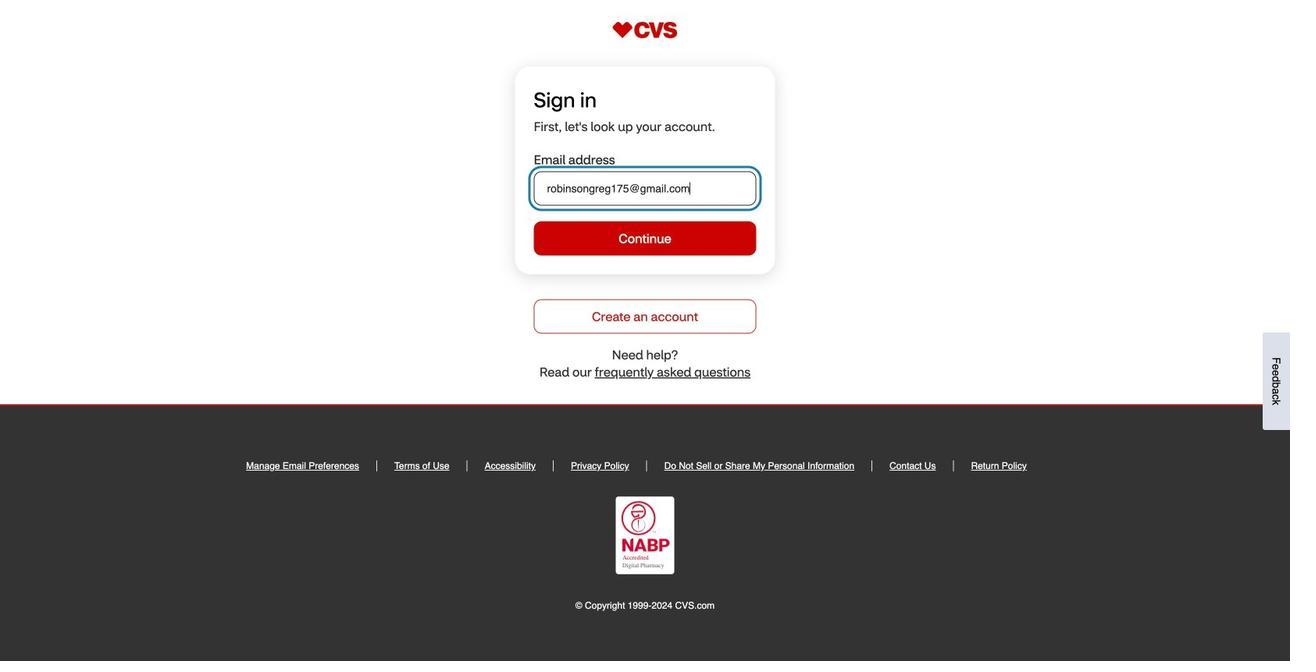 Task type: vqa. For each thing, say whether or not it's contained in the screenshot.
Email address email field
yes



Task type: locate. For each thing, give the bounding box(es) containing it.
Email address email field
[[534, 172, 757, 206]]

footer
[[0, 405, 1291, 662]]



